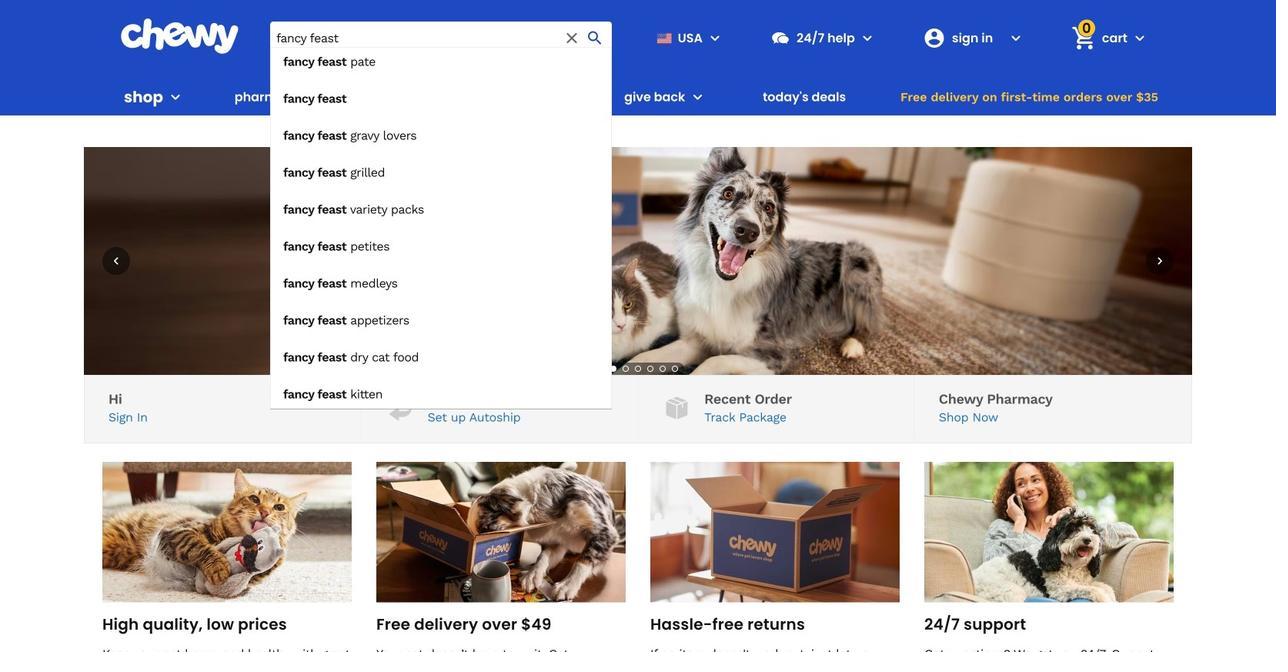 Task type: locate. For each thing, give the bounding box(es) containing it.
delete search image
[[563, 29, 581, 47]]

1 horizontal spatial / image
[[662, 393, 692, 423]]

/ image
[[385, 393, 416, 423], [662, 393, 692, 423]]

chewy home image
[[120, 18, 240, 54]]

list box inside site banner
[[270, 47, 612, 409]]

submit search image
[[586, 29, 604, 47]]

2 / image from the left
[[662, 393, 692, 423]]

0 horizontal spatial / image
[[385, 393, 416, 423]]

chewy support image
[[771, 28, 791, 48]]

site banner
[[0, 0, 1277, 409]]

menu image
[[706, 29, 725, 47]]

menu image
[[166, 88, 185, 106]]

cart menu image
[[1131, 29, 1150, 47]]

help menu image
[[859, 29, 877, 47]]

choose slide to display. group
[[608, 363, 682, 375]]

account menu image
[[1007, 29, 1026, 47]]

stop automatic slide show image
[[595, 363, 608, 375]]

list box
[[270, 47, 612, 409]]



Task type: vqa. For each thing, say whether or not it's contained in the screenshot.
time on the top of page
no



Task type: describe. For each thing, give the bounding box(es) containing it.
1 / image from the left
[[385, 393, 416, 423]]

give back menu image
[[689, 88, 707, 106]]

new customer offer. free $20 egift card with $49+ order* shop now. image
[[84, 147, 1193, 375]]

items image
[[1071, 25, 1098, 52]]

Search text field
[[270, 21, 612, 54]]

Product search field
[[270, 21, 612, 409]]



